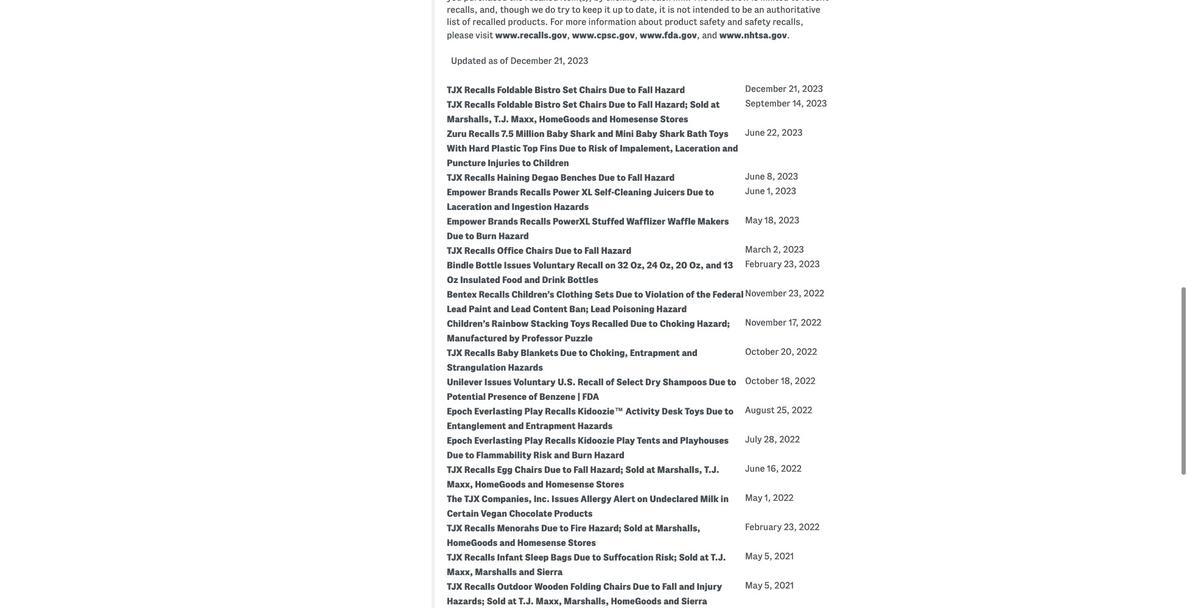 Task type: locate. For each thing, give the bounding box(es) containing it.
voluntary inside bindle bottle issues voluntary recall on 32 oz, 24 oz, 20 oz, and 13 oz insulated food and drink bottles
[[533, 261, 575, 270]]

zuru recalls 7.5 million baby shark and mini baby shark bath toys with hard plastic top fins due to risk of impalement, laceration and puncture injuries to children link
[[447, 129, 738, 168]]

laceration down bath
[[675, 144, 720, 154]]

0 vertical spatial stores
[[660, 115, 688, 124]]

2 may 5, 2021 from the top
[[745, 581, 794, 591]]

tjx recalls egg chairs due to fall hazard; sold at marshalls, t.j. maxx, homegoods and homesense stores link
[[447, 465, 719, 490]]

marshalls, inside tjx recalls menorahs due to fire hazard; sold at marshalls, homegoods and homesense stores
[[655, 524, 700, 533]]

everlasting for flammability
[[474, 436, 522, 446]]

1 vertical spatial burn
[[572, 451, 592, 460]]

2 horizontal spatial lead
[[591, 304, 611, 314]]

recall up bottles
[[577, 261, 603, 270]]

chairs
[[579, 85, 607, 95], [579, 100, 607, 110], [525, 246, 553, 256], [515, 465, 542, 475], [603, 582, 631, 592]]

children's rainbow stacking toys recalled due to choking hazard; manufactured by professor puzzle link
[[447, 319, 730, 343]]

epoch inside epoch everlasting play recalls kidoozie play tents and playhouses due to flammability risk and burn hazard
[[447, 436, 472, 446]]

presence
[[488, 392, 527, 402]]

to inside tjx recalls menorahs due to fire hazard; sold at marshalls, homegoods and homesense stores
[[560, 524, 569, 533]]

1 vertical spatial entrapment
[[526, 421, 576, 431]]

november
[[745, 289, 787, 298], [745, 318, 787, 328]]

toys inside the epoch everlasting play recalls kidoozie™ activity desk toys due to entanglement and entrapment hazards
[[685, 407, 704, 416]]

clothing
[[556, 290, 593, 300]]

1 horizontal spatial burn
[[572, 451, 592, 460]]

august
[[745, 406, 775, 415]]

due right fins
[[559, 144, 576, 154]]

1 vertical spatial laceration
[[447, 202, 492, 212]]

marshalls, up undeclared
[[657, 465, 702, 475]]

february down march
[[745, 259, 782, 269]]

recalls inside epoch everlasting play recalls kidoozie play tents and playhouses due to flammability risk and burn hazard
[[545, 436, 576, 446]]

tjx recalls egg chairs due to fall hazard; sold at marshalls, t.j. maxx, homegoods and homesense stores
[[447, 465, 719, 490]]

recalls up 'bottle'
[[464, 246, 495, 256]]

18, down 20,
[[781, 376, 793, 386]]

epoch down 'entanglement'
[[447, 436, 472, 446]]

1 horizontal spatial risk
[[588, 144, 607, 154]]

november left 17,
[[745, 318, 787, 328]]

recalls for tjx recalls baby blankets due to choking, entrapment and strangulation hazards
[[464, 348, 495, 358]]

marshalls, inside tjx recalls outdoor wooden folding chairs due to fall and injury hazards; sold at t.j. maxx, marshalls, homegoods and sierra
[[564, 597, 609, 606]]

of inside 'zuru recalls 7.5 million baby shark and mini baby shark bath toys with hard plastic top fins due to risk of impalement, laceration and puncture injuries to children'
[[609, 144, 618, 154]]

1 vertical spatial hazards
[[508, 363, 543, 373]]

2 oz, from the left
[[659, 261, 674, 270]]

of left 'select'
[[606, 378, 614, 387]]

0 vertical spatial homesense
[[610, 115, 658, 124]]

at down tents
[[646, 465, 655, 475]]

recall
[[577, 261, 603, 270], [578, 378, 604, 387]]

t.j. up milk
[[704, 465, 719, 475]]

due down suffocation
[[633, 582, 649, 592]]

bottle
[[476, 261, 502, 270]]

brands down haining
[[488, 188, 518, 197]]

0 horizontal spatial 18,
[[764, 216, 776, 225]]

tjx for tjx recalls foldable bistro set chairs due to fall hazard
[[447, 85, 462, 95]]

tjx recalls baby blankets due to choking, entrapment and strangulation hazards
[[447, 348, 698, 373]]

sold down outdoor
[[487, 597, 506, 606]]

1 vertical spatial 18,
[[781, 376, 793, 386]]

1 vertical spatial children's
[[447, 319, 490, 329]]

2 vertical spatial homesense
[[517, 538, 566, 548]]

play left tents
[[616, 436, 635, 446]]

1 vertical spatial everlasting
[[474, 436, 522, 446]]

may for empower brands recalls powerxl stuffed wafflizer waffle makers due to burn hazard
[[745, 216, 762, 225]]

recall inside the unilever issues voluntary u.s. recall of select dry shampoos due to potential presence of benzene | fda
[[578, 378, 604, 387]]

, left www.fda.gov link
[[635, 30, 638, 40]]

2023 for february 23, 2023
[[799, 259, 820, 269]]

hazards for play
[[578, 421, 613, 431]]

2 brands from the top
[[488, 217, 518, 227]]

1 vertical spatial empower
[[447, 217, 486, 227]]

empower for burn
[[447, 217, 486, 227]]

2 may from the top
[[745, 493, 762, 503]]

may 5, 2021 for tjx recalls infant sleep bags due to suffocation risk; sold at t.j. maxx, marshalls and sierra
[[745, 552, 794, 561]]

million
[[516, 129, 545, 139]]

everlasting down "presence"
[[474, 407, 522, 416]]

2 2021 from the top
[[775, 581, 794, 591]]

0 vertical spatial risk
[[588, 144, 607, 154]]

october
[[745, 347, 779, 357], [745, 376, 779, 386]]

hazard; right 'fire'
[[588, 524, 622, 533]]

3 oz, from the left
[[689, 261, 704, 270]]

sierra down 'injury'
[[681, 597, 707, 606]]

0 horizontal spatial shark
[[570, 129, 596, 139]]

0 vertical spatial may 5, 2021
[[745, 552, 794, 561]]

and inside the epoch everlasting play recalls kidoozie™ activity desk toys due to entanglement and entrapment hazards
[[508, 421, 524, 431]]

1 vertical spatial 21,
[[789, 84, 800, 94]]

1 vertical spatial bistro
[[535, 100, 561, 110]]

1 vertical spatial on
[[637, 494, 648, 504]]

1 may 5, 2021 from the top
[[745, 552, 794, 561]]

due up 'playhouses'
[[706, 407, 723, 416]]

hazard;
[[655, 100, 688, 110], [697, 319, 730, 329], [590, 465, 623, 475], [588, 524, 622, 533]]

fall
[[638, 85, 653, 95], [638, 100, 653, 110], [628, 173, 642, 183], [584, 246, 599, 256], [574, 465, 588, 475], [662, 582, 677, 592]]

empower inside empower brands recalls powerxl stuffed wafflizer waffle makers due to burn hazard
[[447, 217, 486, 227]]

voluntary inside the unilever issues voluntary u.s. recall of select dry shampoos due to potential presence of benzene | fda
[[513, 378, 556, 387]]

recalls inside tjx recalls infant sleep bags due to suffocation risk; sold at t.j. maxx, marshalls and sierra
[[464, 553, 495, 563]]

recalls left kidoozie
[[545, 436, 576, 446]]

2 vertical spatial stores
[[568, 538, 596, 548]]

dry
[[645, 378, 661, 387]]

tjx for tjx recalls office chairs due to fall hazard
[[447, 246, 462, 256]]

sold inside tjx recalls outdoor wooden folding chairs due to fall and injury hazards; sold at t.j. maxx, marshalls, homegoods and sierra
[[487, 597, 506, 606]]

0 horizontal spatial ,
[[567, 30, 570, 40]]

1 vertical spatial sierra
[[681, 597, 707, 606]]

recalls inside tjx recalls menorahs due to fire hazard; sold at marshalls, homegoods and homesense stores
[[464, 524, 495, 533]]

bistro down tjx recalls foldable bistro set chairs due to fall hazard
[[535, 100, 561, 110]]

17,
[[789, 318, 799, 328]]

baby up fins
[[546, 129, 568, 139]]

empower for laceration
[[447, 188, 486, 197]]

2 horizontal spatial toys
[[709, 129, 728, 139]]

2022 inside bentex recalls children's clothing sets due to violation of the federal lead paint and lead content ban; lead poisoning hazard november 23, 2022
[[804, 289, 824, 298]]

0 vertical spatial brands
[[488, 188, 518, 197]]

recalls for bentex recalls children's clothing sets due to violation of the federal lead paint and lead content ban; lead poisoning hazard november 23, 2022
[[479, 290, 509, 300]]

on right alert
[[637, 494, 648, 504]]

at inside tjx recalls egg chairs due to fall hazard; sold at marshalls, t.j. maxx, homegoods and homesense stores
[[646, 465, 655, 475]]

sold up suffocation
[[624, 524, 643, 533]]

1 horizontal spatial sierra
[[681, 597, 707, 606]]

0 vertical spatial 21,
[[554, 56, 566, 66]]

chairs inside tjx recalls foldable bistro set chairs due to fall hazard; sold at marshalls, t.j. maxx, homegoods and homesense stores
[[579, 100, 607, 110]]

due right shampoos
[[709, 378, 725, 387]]

23, up 17,
[[789, 289, 802, 298]]

2023 right 22,
[[782, 128, 803, 138]]

1, for may
[[764, 493, 771, 503]]

0 vertical spatial children's
[[511, 290, 554, 300]]

www.cpsc.gov link
[[572, 30, 635, 40]]

vegan
[[481, 509, 507, 519]]

1 2021 from the top
[[775, 552, 794, 561]]

1 vertical spatial recall
[[578, 378, 604, 387]]

marshalls, down folding
[[564, 597, 609, 606]]

2 empower from the top
[[447, 217, 486, 227]]

1 foldable from the top
[[497, 85, 533, 95]]

0 vertical spatial issues
[[504, 261, 531, 270]]

0 vertical spatial recall
[[577, 261, 603, 270]]

1 horizontal spatial shark
[[659, 129, 685, 139]]

2023 up 14,
[[802, 84, 823, 94]]

1 vertical spatial epoch
[[447, 436, 472, 446]]

sold inside tjx recalls infant sleep bags due to suffocation risk; sold at t.j. maxx, marshalls and sierra
[[679, 553, 698, 563]]

toys
[[709, 129, 728, 139], [571, 319, 590, 329], [685, 407, 704, 416]]

february for february 23, 2022
[[745, 522, 782, 532]]

office
[[497, 246, 523, 256]]

may 1, 2022
[[745, 493, 794, 503]]

hazards up kidoozie
[[578, 421, 613, 431]]

0 vertical spatial voluntary
[[533, 261, 575, 270]]

2 set from the top
[[563, 100, 577, 110]]

chairs down tjx recalls foldable bistro set chairs due to fall hazard link
[[579, 100, 607, 110]]

recall for of
[[578, 378, 604, 387]]

1, down 8,
[[767, 186, 773, 196]]

2023 down march 2, 2023 on the top
[[799, 259, 820, 269]]

1 vertical spatial 23,
[[789, 289, 802, 298]]

0 vertical spatial 1,
[[767, 186, 773, 196]]

0 horizontal spatial on
[[605, 261, 616, 270]]

1 horizontal spatial laceration
[[675, 144, 720, 154]]

0 vertical spatial hazards
[[554, 202, 589, 212]]

0 vertical spatial october
[[745, 347, 779, 357]]

0 vertical spatial 18,
[[764, 216, 776, 225]]

18, down june 1, 2023
[[764, 216, 776, 225]]

0 vertical spatial february
[[745, 259, 782, 269]]

1 set from the top
[[563, 85, 577, 95]]

0 horizontal spatial baby
[[497, 348, 519, 358]]

1 november from the top
[[745, 289, 787, 298]]

at left september
[[711, 100, 720, 110]]

chairs up tjx recalls foldable bistro set chairs due to fall hazard; sold at marshalls, t.j. maxx, homegoods and homesense stores
[[579, 85, 607, 95]]

and inside tjx recalls egg chairs due to fall hazard; sold at marshalls, t.j. maxx, homegoods and homesense stores
[[528, 480, 543, 490]]

to inside the unilever issues voluntary u.s. recall of select dry shampoos due to potential presence of benzene | fda
[[727, 378, 736, 387]]

18, for october
[[781, 376, 793, 386]]

1 vertical spatial february
[[745, 522, 782, 532]]

hazard; down epoch everlasting play recalls kidoozie play tents and playhouses due to flammability risk and burn hazard link
[[590, 465, 623, 475]]

bentex recalls children's clothing sets due to violation of the federal lead paint and lead content ban; lead poisoning hazard link
[[447, 290, 744, 314]]

3 , from the left
[[697, 30, 700, 40]]

1 vertical spatial homesense
[[545, 480, 594, 490]]

1 vertical spatial may 5, 2021
[[745, 581, 794, 591]]

play down benzene
[[524, 407, 543, 416]]

tjx inside tjx recalls menorahs due to fire hazard; sold at marshalls, homegoods and homesense stores
[[447, 524, 462, 533]]

epoch everlasting play recalls kidoozie play tents and playhouses due to flammability risk and burn hazard link
[[447, 436, 729, 460]]

updated as of december 21, 2023
[[447, 56, 588, 66]]

5, right 'injury'
[[764, 581, 772, 591]]

2022 for october 18, 2022
[[795, 376, 815, 386]]

2023 up tjx recalls foldable bistro set chairs due to fall hazard link
[[568, 56, 588, 66]]

1 may from the top
[[745, 216, 762, 225]]

2 vertical spatial toys
[[685, 407, 704, 416]]

june 22, 2023
[[745, 128, 803, 138]]

tjx recalls outdoor wooden folding chairs due to fall and injury hazards; sold at t.j. maxx, marshalls, homegoods and sierra link
[[447, 582, 722, 606]]

1 , from the left
[[567, 30, 570, 40]]

tjx inside tjx recalls outdoor wooden folding chairs due to fall and injury hazards; sold at t.j. maxx, marshalls, homegoods and sierra
[[447, 582, 462, 592]]

2022
[[804, 289, 824, 298], [801, 318, 821, 328], [797, 347, 817, 357], [795, 376, 815, 386], [792, 406, 812, 415], [779, 435, 800, 444], [781, 464, 802, 474], [773, 493, 794, 503], [799, 522, 820, 532]]

chairs right the egg
[[515, 465, 542, 475]]

tjx inside tjx recalls foldable bistro set chairs due to fall hazard; sold at marshalls, t.j. maxx, homegoods and homesense stores
[[447, 100, 462, 110]]

recall up the fda on the bottom of page
[[578, 378, 604, 387]]

tjx recalls foldable bistro set chairs due to fall hazard
[[447, 85, 685, 95]]

hazard; down the
[[697, 319, 730, 329]]

18, for may
[[764, 216, 776, 225]]

1 vertical spatial set
[[563, 100, 577, 110]]

tjx recalls baby blankets due to choking, entrapment and strangulation hazards link
[[447, 348, 698, 373]]

issues up food
[[504, 261, 531, 270]]

1 vertical spatial foldable
[[497, 100, 533, 110]]

recalls inside tjx recalls baby blankets due to choking, entrapment and strangulation hazards
[[464, 348, 495, 358]]

recalls inside the epoch everlasting play recalls kidoozie™ activity desk toys due to entanglement and entrapment hazards
[[545, 407, 576, 416]]

1 october from the top
[[745, 347, 779, 357]]

2 october from the top
[[745, 376, 779, 386]]

laceration inside 'zuru recalls 7.5 million baby shark and mini baby shark bath toys with hard plastic top fins due to risk of impalement, laceration and puncture injuries to children'
[[675, 144, 720, 154]]

oz, left 24
[[630, 261, 645, 270]]

chairs inside tjx recalls outdoor wooden folding chairs due to fall and injury hazards; sold at t.j. maxx, marshalls, homegoods and sierra
[[603, 582, 631, 592]]

june for june 8, 2023
[[745, 172, 765, 182]]

2 vertical spatial 23,
[[784, 522, 797, 532]]

tjx for tjx recalls baby blankets due to choking, entrapment and strangulation hazards
[[447, 348, 462, 358]]

may for the tjx companies, inc. issues allergy alert on undeclared milk in certain vegan chocolate products
[[745, 493, 762, 503]]

1 everlasting from the top
[[474, 407, 522, 416]]

sold
[[690, 100, 709, 110], [625, 465, 644, 475], [624, 524, 643, 533], [679, 553, 698, 563], [487, 597, 506, 606]]

june for june 22, 2023
[[745, 128, 765, 138]]

recalls for tjx recalls infant sleep bags due to suffocation risk; sold at t.j. maxx, marshalls and sierra
[[464, 553, 495, 563]]

1 vertical spatial october
[[745, 376, 779, 386]]

0 vertical spatial epoch
[[447, 407, 472, 416]]

recalls for tjx recalls foldable bistro set chairs due to fall hazard
[[464, 85, 495, 95]]

0 vertical spatial set
[[563, 85, 577, 95]]

1 horizontal spatial entrapment
[[630, 348, 680, 358]]

on inside bindle bottle issues voluntary recall on 32 oz, 24 oz, 20 oz, and 13 oz insulated food and drink bottles
[[605, 261, 616, 270]]

february down may 1, 2022
[[745, 522, 782, 532]]

sold right risk;
[[679, 553, 698, 563]]

2023 for may 18, 2023
[[779, 216, 799, 225]]

tjx recalls menorahs due to fire hazard; sold at marshalls, homegoods and homesense stores
[[447, 524, 700, 548]]

recalls down manufactured
[[464, 348, 495, 358]]

1 empower from the top
[[447, 188, 486, 197]]

2 shark from the left
[[659, 129, 685, 139]]

lead
[[447, 304, 467, 314], [511, 304, 531, 314], [591, 304, 611, 314]]

0 horizontal spatial toys
[[571, 319, 590, 329]]

due inside the epoch everlasting play recalls kidoozie™ activity desk toys due to entanglement and entrapment hazards
[[706, 407, 723, 416]]

due right juicers
[[687, 188, 703, 197]]

recalls
[[464, 85, 495, 95], [464, 100, 495, 110], [469, 129, 499, 139], [464, 173, 495, 183], [520, 188, 551, 197], [520, 217, 551, 227], [464, 246, 495, 256], [479, 290, 509, 300], [464, 348, 495, 358], [545, 407, 576, 416], [545, 436, 576, 446], [464, 465, 495, 475], [464, 524, 495, 533], [464, 553, 495, 563], [464, 582, 495, 592]]

burn down kidoozie
[[572, 451, 592, 460]]

fall inside tjx recalls egg chairs due to fall hazard; sold at marshalls, t.j. maxx, homegoods and homesense stores
[[574, 465, 588, 475]]

16,
[[767, 464, 779, 474]]

1 horizontal spatial 18,
[[781, 376, 793, 386]]

homegoods down suffocation
[[611, 597, 662, 606]]

to inside empower brands recalls powerxl stuffed wafflizer waffle makers due to burn hazard
[[465, 231, 474, 241]]

0 horizontal spatial children's
[[447, 319, 490, 329]]

tjx recalls haining degao benches due to fall hazard
[[447, 173, 675, 183]]

recall inside bindle bottle issues voluntary recall on 32 oz, 24 oz, 20 oz, and 13 oz insulated food and drink bottles
[[577, 261, 603, 270]]

1 horizontal spatial oz,
[[659, 261, 674, 270]]

1 horizontal spatial toys
[[685, 407, 704, 416]]

0 vertical spatial 23,
[[784, 259, 797, 269]]

4 june from the top
[[745, 464, 765, 474]]

everlasting inside epoch everlasting play recalls kidoozie play tents and playhouses due to flammability risk and burn hazard
[[474, 436, 522, 446]]

1,
[[767, 186, 773, 196], [764, 493, 771, 503]]

0 horizontal spatial oz,
[[630, 261, 645, 270]]

23, down may 1, 2022
[[784, 522, 797, 532]]

october for october 18, 2022
[[745, 376, 779, 386]]

at inside tjx recalls outdoor wooden folding chairs due to fall and injury hazards; sold at t.j. maxx, marshalls, homegoods and sierra
[[508, 597, 517, 606]]

voluntary
[[533, 261, 575, 270], [513, 378, 556, 387]]

at up suffocation
[[644, 524, 653, 533]]

issues
[[504, 261, 531, 270], [484, 378, 512, 387], [552, 494, 579, 504]]

children's inside "children's rainbow stacking toys recalled due to choking hazard; manufactured by professor puzzle"
[[447, 319, 490, 329]]

2 bistro from the top
[[535, 100, 561, 110]]

1 5, from the top
[[764, 552, 772, 561]]

epoch inside the epoch everlasting play recalls kidoozie™ activity desk toys due to entanglement and entrapment hazards
[[447, 407, 472, 416]]

stacking
[[530, 319, 569, 329]]

playhouses
[[680, 436, 729, 446]]

24
[[647, 261, 657, 270]]

2023 for september 14, 2023
[[806, 99, 827, 108]]

www.recalls.gov
[[495, 30, 567, 40]]

shark
[[570, 129, 596, 139], [659, 129, 685, 139]]

empower down puncture at left top
[[447, 188, 486, 197]]

bath
[[687, 129, 707, 139]]

1 vertical spatial 5,
[[764, 581, 772, 591]]

4 may from the top
[[745, 581, 762, 591]]

1 bistro from the top
[[535, 85, 561, 95]]

1 vertical spatial 1,
[[764, 493, 771, 503]]

2021 for tjx recalls outdoor wooden folding chairs due to fall and injury hazards; sold at t.j. maxx, marshalls, homegoods and sierra
[[775, 581, 794, 591]]

www.recalls.gov , www.cpsc.gov , www.fda.gov , and www.nhtsa.gov .
[[495, 30, 790, 40]]

homesense inside tjx recalls egg chairs due to fall hazard; sold at marshalls, t.j. maxx, homegoods and homesense stores
[[545, 480, 594, 490]]

fall up 'impalement,'
[[638, 100, 653, 110]]

0 vertical spatial foldable
[[497, 85, 533, 95]]

0 vertical spatial empower
[[447, 188, 486, 197]]

fall inside tjx recalls outdoor wooden folding chairs due to fall and injury hazards; sold at t.j. maxx, marshalls, homegoods and sierra
[[662, 582, 677, 592]]

recalls up the hazards; on the bottom of page
[[464, 582, 495, 592]]

stores down 'fire'
[[568, 538, 596, 548]]

2 5, from the top
[[764, 581, 772, 591]]

tjx recalls infant sleep bags due to suffocation risk; sold at t.j. maxx, marshalls and sierra
[[447, 553, 726, 577]]

sold inside tjx recalls foldable bistro set chairs due to fall hazard; sold at marshalls, t.j. maxx, homegoods and homesense stores
[[690, 100, 709, 110]]

3 june from the top
[[745, 186, 765, 196]]

1 horizontal spatial on
[[637, 494, 648, 504]]

insulated
[[460, 275, 500, 285]]

due inside tjx recalls egg chairs due to fall hazard; sold at marshalls, t.j. maxx, homegoods and homesense stores
[[544, 465, 561, 475]]

play for entrapment
[[524, 407, 543, 416]]

due up bindle
[[447, 231, 463, 241]]

1 vertical spatial issues
[[484, 378, 512, 387]]

hazards up powerxl
[[554, 202, 589, 212]]

0 vertical spatial everlasting
[[474, 407, 522, 416]]

maxx, up the hazards; on the bottom of page
[[447, 567, 473, 577]]

1 horizontal spatial lead
[[511, 304, 531, 314]]

homegoods inside tjx recalls foldable bistro set chairs due to fall hazard; sold at marshalls, t.j. maxx, homegoods and homesense stores
[[539, 115, 590, 124]]

june 1, 2023
[[745, 186, 796, 196]]

1 vertical spatial stores
[[596, 480, 624, 490]]

hazards inside empower brands recalls power xl self-cleaning juicers due to laceration and ingestion hazards
[[554, 202, 589, 212]]

to
[[627, 85, 636, 95], [627, 100, 636, 110], [577, 144, 587, 154], [522, 158, 531, 168], [617, 173, 626, 183], [705, 188, 714, 197], [465, 231, 474, 241], [573, 246, 582, 256], [634, 290, 643, 300], [649, 319, 658, 329], [579, 348, 588, 358], [727, 378, 736, 387], [724, 407, 734, 416], [465, 451, 474, 460], [563, 465, 572, 475], [560, 524, 569, 533], [592, 553, 601, 563], [651, 582, 660, 592]]

bistro inside tjx recalls foldable bistro set chairs due to fall hazard; sold at marshalls, t.j. maxx, homegoods and homesense stores
[[535, 100, 561, 110]]

t.j. down outdoor
[[519, 597, 534, 606]]

set inside tjx recalls foldable bistro set chairs due to fall hazard; sold at marshalls, t.j. maxx, homegoods and homesense stores
[[563, 100, 577, 110]]

1 lead from the left
[[447, 304, 467, 314]]

homegoods down tjx recalls foldable bistro set chairs due to fall hazard link
[[539, 115, 590, 124]]

1 vertical spatial toys
[[571, 319, 590, 329]]

1 horizontal spatial baby
[[546, 129, 568, 139]]

toys right desk
[[685, 407, 704, 416]]

puzzle
[[565, 334, 593, 343]]

october 20, 2022
[[745, 347, 817, 357]]

may up march
[[745, 216, 762, 225]]

homesense
[[610, 115, 658, 124], [545, 480, 594, 490], [517, 538, 566, 548]]

november 17, 2022
[[745, 318, 821, 328]]

2 lead from the left
[[511, 304, 531, 314]]

empower brands recalls powerxl stuffed wafflizer waffle makers due to burn hazard link
[[447, 217, 729, 241]]

degao
[[532, 173, 559, 183]]

www.fda.gov
[[640, 30, 697, 40]]

2021
[[775, 552, 794, 561], [775, 581, 794, 591]]

1 brands from the top
[[488, 188, 518, 197]]

inc.
[[534, 494, 550, 504]]

due up poisoning
[[616, 290, 632, 300]]

september
[[745, 99, 790, 108]]

empower up bindle
[[447, 217, 486, 227]]

wafflizer
[[626, 217, 666, 227]]

to inside "children's rainbow stacking toys recalled due to choking hazard; manufactured by professor puzzle"
[[649, 319, 658, 329]]

0 horizontal spatial laceration
[[447, 202, 492, 212]]

shark down tjx recalls foldable bistro set chairs due to fall hazard; sold at marshalls, t.j. maxx, homegoods and homesense stores link
[[570, 129, 596, 139]]

recalls for tjx recalls office chairs due to fall hazard
[[464, 246, 495, 256]]

may right 'injury'
[[745, 581, 762, 591]]

of left the
[[686, 290, 694, 300]]

june
[[745, 128, 765, 138], [745, 172, 765, 182], [745, 186, 765, 196], [745, 464, 765, 474]]

0 horizontal spatial entrapment
[[526, 421, 576, 431]]

0 horizontal spatial sierra
[[537, 567, 563, 577]]

0 vertical spatial burn
[[476, 231, 497, 241]]

hazard down www.fda.gov
[[655, 85, 685, 95]]

homesense inside tjx recalls foldable bistro set chairs due to fall hazard; sold at marshalls, t.j. maxx, homegoods and homesense stores
[[610, 115, 658, 124]]

bistro for tjx recalls foldable bistro set chairs due to fall hazard
[[535, 85, 561, 95]]

issues up "presence"
[[484, 378, 512, 387]]

1 vertical spatial november
[[745, 318, 787, 328]]

2 everlasting from the top
[[474, 436, 522, 446]]

chairs right folding
[[603, 582, 631, 592]]

sold inside tjx recalls menorahs due to fire hazard; sold at marshalls, homegoods and homesense stores
[[624, 524, 643, 533]]

t.j. inside tjx recalls infant sleep bags due to suffocation risk; sold at t.j. maxx, marshalls and sierra
[[711, 553, 726, 563]]

due down poisoning
[[630, 319, 647, 329]]

0 vertical spatial november
[[745, 289, 787, 298]]

stores
[[660, 115, 688, 124], [596, 480, 624, 490], [568, 538, 596, 548]]

1 horizontal spatial ,
[[635, 30, 638, 40]]

hazard; inside tjx recalls foldable bistro set chairs due to fall hazard; sold at marshalls, t.j. maxx, homegoods and homesense stores
[[655, 100, 688, 110]]

2021 for tjx recalls infant sleep bags due to suffocation risk; sold at t.j. maxx, marshalls and sierra
[[775, 552, 794, 561]]

recalls inside 'zuru recalls 7.5 million baby shark and mini baby shark bath toys with hard plastic top fins due to risk of impalement, laceration and puncture injuries to children'
[[469, 129, 499, 139]]

1 vertical spatial brands
[[488, 217, 518, 227]]

brands for hazard
[[488, 217, 518, 227]]

toys right bath
[[709, 129, 728, 139]]

activity
[[626, 407, 660, 416]]

fall up cleaning
[[628, 173, 642, 183]]

recalls inside empower brands recalls powerxl stuffed wafflizer waffle makers due to burn hazard
[[520, 217, 551, 227]]

homesense up the tjx companies, inc. issues allergy alert on undeclared milk in certain vegan chocolate products link
[[545, 480, 594, 490]]

recalls left the egg
[[464, 465, 495, 475]]

1 february from the top
[[745, 259, 782, 269]]

2022 for october 20, 2022
[[797, 347, 817, 357]]

2022 for february 23, 2022
[[799, 522, 820, 532]]

children's inside bentex recalls children's clothing sets due to violation of the federal lead paint and lead content ban; lead poisoning hazard november 23, 2022
[[511, 290, 554, 300]]

2023 right 14,
[[806, 99, 827, 108]]

2 vertical spatial hazards
[[578, 421, 613, 431]]

0 vertical spatial entrapment
[[630, 348, 680, 358]]

shark left bath
[[659, 129, 685, 139]]

chairs for hazard;
[[579, 100, 607, 110]]

tjx for tjx recalls haining degao benches due to fall hazard
[[447, 173, 462, 183]]

recalls down 'insulated'
[[479, 290, 509, 300]]

menorahs
[[497, 524, 539, 533]]

1 june from the top
[[745, 128, 765, 138]]

play for risk
[[524, 436, 543, 446]]

at down outdoor
[[508, 597, 517, 606]]

3 may from the top
[[745, 552, 762, 561]]

may
[[745, 216, 762, 225], [745, 493, 762, 503], [745, 552, 762, 561], [745, 581, 762, 591]]

2 horizontal spatial oz,
[[689, 261, 704, 270]]

1 vertical spatial voluntary
[[513, 378, 556, 387]]

2022 for august 25, 2022
[[792, 406, 812, 415]]

recalls for tjx recalls menorahs due to fire hazard; sold at marshalls, homegoods and homesense stores
[[464, 524, 495, 533]]

laceration
[[675, 144, 720, 154], [447, 202, 492, 212]]

and inside tjx recalls infant sleep bags due to suffocation risk; sold at t.j. maxx, marshalls and sierra
[[519, 567, 535, 577]]

zuru
[[447, 129, 467, 139]]

of down mini on the right of the page
[[609, 144, 618, 154]]

fall down risk;
[[662, 582, 677, 592]]

0 vertical spatial 2021
[[775, 552, 794, 561]]

of
[[609, 144, 618, 154], [686, 290, 694, 300], [606, 378, 614, 387], [529, 392, 537, 402]]

set
[[563, 85, 577, 95], [563, 100, 577, 110]]

recalls down benzene
[[545, 407, 576, 416]]

1 vertical spatial risk
[[533, 451, 552, 460]]

laceration down puncture at left top
[[447, 202, 492, 212]]

everlasting inside the epoch everlasting play recalls kidoozie™ activity desk toys due to entanglement and entrapment hazards
[[474, 407, 522, 416]]

voluntary up benzene
[[513, 378, 556, 387]]

due inside the unilever issues voluntary u.s. recall of select dry shampoos due to potential presence of benzene | fda
[[709, 378, 725, 387]]

february 23, 2022
[[745, 522, 820, 532]]

foldable for tjx recalls foldable bistro set chairs due to fall hazard
[[497, 85, 533, 95]]

0 vertical spatial bistro
[[535, 85, 561, 95]]

t.j.
[[494, 115, 509, 124], [704, 465, 719, 475], [711, 553, 726, 563], [519, 597, 534, 606]]

burn
[[476, 231, 497, 241], [572, 451, 592, 460]]

21,
[[554, 56, 566, 66], [789, 84, 800, 94]]

0 vertical spatial 5,
[[764, 552, 772, 561]]

play up the flammability
[[524, 436, 543, 446]]

hazards
[[554, 202, 589, 212], [508, 363, 543, 373], [578, 421, 613, 431]]

2 february from the top
[[745, 522, 782, 532]]

0 vertical spatial on
[[605, 261, 616, 270]]

may for tjx recalls outdoor wooden folding chairs due to fall and injury hazards; sold at t.j. maxx, marshalls, homegoods and sierra
[[745, 581, 762, 591]]

2 june from the top
[[745, 172, 765, 182]]

content
[[533, 304, 567, 314]]

0 vertical spatial toys
[[709, 129, 728, 139]]

everlasting up the flammability
[[474, 436, 522, 446]]

1 horizontal spatial children's
[[511, 290, 554, 300]]

children's up "content"
[[511, 290, 554, 300]]

0 horizontal spatial burn
[[476, 231, 497, 241]]

updated
[[451, 56, 486, 66]]

july 28, 2022
[[745, 435, 800, 444]]

0 horizontal spatial risk
[[533, 451, 552, 460]]

21, up 14,
[[789, 84, 800, 94]]

sierra up wooden
[[537, 567, 563, 577]]

2 epoch from the top
[[447, 436, 472, 446]]

issues inside bindle bottle issues voluntary recall on 32 oz, 24 oz, 20 oz, and 13 oz insulated food and drink bottles
[[504, 261, 531, 270]]

0 vertical spatial sierra
[[537, 567, 563, 577]]

homegoods down the egg
[[475, 480, 526, 490]]

hazards inside the epoch everlasting play recalls kidoozie™ activity desk toys due to entanglement and entrapment hazards
[[578, 421, 613, 431]]

2 horizontal spatial ,
[[697, 30, 700, 40]]

by
[[509, 334, 520, 343]]

5, down february 23, 2022
[[764, 552, 772, 561]]

0 horizontal spatial 21,
[[554, 56, 566, 66]]

2 vertical spatial issues
[[552, 494, 579, 504]]

2 foldable from the top
[[497, 100, 533, 110]]

1 epoch from the top
[[447, 407, 472, 416]]



Task type: describe. For each thing, give the bounding box(es) containing it.
power
[[553, 188, 580, 197]]

november inside bentex recalls children's clothing sets due to violation of the federal lead paint and lead content ban; lead poisoning hazard november 23, 2022
[[745, 289, 787, 298]]

poisoning
[[613, 304, 654, 314]]

20,
[[781, 347, 794, 357]]

february 23, 2023
[[745, 259, 820, 269]]

hazard; inside tjx recalls egg chairs due to fall hazard; sold at marshalls, t.j. maxx, homegoods and homesense stores
[[590, 465, 623, 475]]

hazard; inside tjx recalls menorahs due to fire hazard; sold at marshalls, homegoods and homesense stores
[[588, 524, 622, 533]]

ingestion
[[512, 202, 552, 212]]

foldable for tjx recalls foldable bistro set chairs due to fall hazard; sold at marshalls, t.j. maxx, homegoods and homesense stores
[[497, 100, 533, 110]]

tjx for tjx recalls menorahs due to fire hazard; sold at marshalls, homegoods and homesense stores
[[447, 524, 462, 533]]

2 , from the left
[[635, 30, 638, 40]]

risk inside 'zuru recalls 7.5 million baby shark and mini baby shark bath toys with hard plastic top fins due to risk of impalement, laceration and puncture injuries to children'
[[588, 144, 607, 154]]

issues inside the tjx companies, inc. issues allergy alert on undeclared milk in certain vegan chocolate products
[[552, 494, 579, 504]]

fall down www.recalls.gov , www.cpsc.gov , www.fda.gov , and www.nhtsa.gov .
[[638, 85, 653, 95]]

stores inside tjx recalls menorahs due to fire hazard; sold at marshalls, homegoods and homesense stores
[[568, 538, 596, 548]]

march
[[745, 245, 771, 255]]

egg
[[497, 465, 513, 475]]

epoch everlasting play recalls kidoozie play tents and playhouses due to flammability risk and burn hazard
[[447, 436, 729, 460]]

hazards inside tjx recalls baby blankets due to choking, entrapment and strangulation hazards
[[508, 363, 543, 373]]

23, inside bentex recalls children's clothing sets due to violation of the federal lead paint and lead content ban; lead poisoning hazard november 23, 2022
[[789, 289, 802, 298]]

june 8, 2023
[[745, 172, 798, 182]]

choking,
[[590, 348, 628, 358]]

zuru recalls 7.5 million baby shark and mini baby shark bath toys with hard plastic top fins due to risk of impalement, laceration and puncture injuries to children
[[447, 129, 738, 168]]

may 18, 2023
[[745, 216, 799, 225]]

7.5
[[501, 129, 514, 139]]

to inside empower brands recalls power xl self-cleaning juicers due to laceration and ingestion hazards
[[705, 188, 714, 197]]

issues inside the unilever issues voluntary u.s. recall of select dry shampoos due to potential presence of benzene | fda
[[484, 378, 512, 387]]

at inside tjx recalls menorahs due to fire hazard; sold at marshalls, homegoods and homesense stores
[[644, 524, 653, 533]]

epoch for epoch everlasting play recalls kidoozie play tents and playhouses due to flammability risk and burn hazard
[[447, 436, 472, 446]]

due inside 'zuru recalls 7.5 million baby shark and mini baby shark bath toys with hard plastic top fins due to risk of impalement, laceration and puncture injuries to children'
[[559, 144, 576, 154]]

2022 for july 28, 2022
[[779, 435, 800, 444]]

hazard; inside "children's rainbow stacking toys recalled due to choking hazard; manufactured by professor puzzle"
[[697, 319, 730, 329]]

shampoos
[[663, 378, 707, 387]]

tjx recalls outdoor wooden folding chairs due to fall and injury hazards; sold at t.j. maxx, marshalls, homegoods and sierra
[[447, 582, 722, 606]]

tjx inside the tjx companies, inc. issues allergy alert on undeclared milk in certain vegan chocolate products
[[464, 494, 480, 504]]

t.j. inside tjx recalls egg chairs due to fall hazard; sold at marshalls, t.j. maxx, homegoods and homesense stores
[[704, 465, 719, 475]]

20
[[676, 261, 687, 270]]

hard
[[469, 144, 489, 154]]

hazard inside epoch everlasting play recalls kidoozie play tents and playhouses due to flammability risk and burn hazard
[[594, 451, 624, 460]]

to inside tjx recalls egg chairs due to fall hazard; sold at marshalls, t.j. maxx, homegoods and homesense stores
[[563, 465, 572, 475]]

hazard up juicers
[[644, 173, 675, 183]]

recall for on
[[577, 261, 603, 270]]

entanglement
[[447, 421, 506, 431]]

in
[[721, 494, 729, 504]]

and inside tjx recalls foldable bistro set chairs due to fall hazard; sold at marshalls, t.j. maxx, homegoods and homesense stores
[[592, 115, 608, 124]]

due inside tjx recalls foldable bistro set chairs due to fall hazard; sold at marshalls, t.j. maxx, homegoods and homesense stores
[[609, 100, 625, 110]]

undeclared
[[650, 494, 698, 504]]

due inside bentex recalls children's clothing sets due to violation of the federal lead paint and lead content ban; lead poisoning hazard november 23, 2022
[[616, 290, 632, 300]]

cleaning
[[614, 188, 652, 197]]

federal
[[712, 290, 744, 300]]

xl
[[581, 188, 592, 197]]

tjx for tjx recalls infant sleep bags due to suffocation risk; sold at t.j. maxx, marshalls and sierra
[[447, 553, 462, 563]]

maxx, inside tjx recalls foldable bistro set chairs due to fall hazard; sold at marshalls, t.j. maxx, homegoods and homesense stores
[[511, 115, 537, 124]]

1 shark from the left
[[570, 129, 596, 139]]

the tjx companies, inc. issues allergy alert on undeclared milk in certain vegan chocolate products link
[[447, 494, 729, 519]]

at inside tjx recalls foldable bistro set chairs due to fall hazard; sold at marshalls, t.j. maxx, homegoods and homesense stores
[[711, 100, 720, 110]]

risk inside epoch everlasting play recalls kidoozie play tents and playhouses due to flammability risk and burn hazard
[[533, 451, 552, 460]]

2,
[[773, 245, 781, 255]]

due up self- on the right of the page
[[598, 173, 615, 183]]

violation
[[645, 290, 684, 300]]

recalls for tjx recalls haining degao benches due to fall hazard
[[464, 173, 495, 183]]

due inside tjx recalls menorahs due to fire hazard; sold at marshalls, homegoods and homesense stores
[[541, 524, 558, 533]]

of inside bentex recalls children's clothing sets due to violation of the federal lead paint and lead content ban; lead poisoning hazard november 23, 2022
[[686, 290, 694, 300]]

drink
[[542, 275, 565, 285]]

marshalls
[[475, 567, 517, 577]]

burn inside empower brands recalls powerxl stuffed wafflizer waffle makers due to burn hazard
[[476, 231, 497, 241]]

homegoods inside tjx recalls menorahs due to fire hazard; sold at marshalls, homegoods and homesense stores
[[447, 538, 497, 548]]

1 horizontal spatial 21,
[[789, 84, 800, 94]]

tjx recalls office chairs due to fall hazard link
[[447, 246, 631, 256]]

14,
[[793, 99, 804, 108]]

baby inside tjx recalls baby blankets due to choking, entrapment and strangulation hazards
[[497, 348, 519, 358]]

sold inside tjx recalls egg chairs due to fall hazard; sold at marshalls, t.j. maxx, homegoods and homesense stores
[[625, 465, 644, 475]]

suffocation
[[603, 553, 653, 563]]

self-
[[594, 188, 614, 197]]

on inside the tjx companies, inc. issues allergy alert on undeclared milk in certain vegan chocolate products
[[637, 494, 648, 504]]

everlasting for and
[[474, 407, 522, 416]]

2 horizontal spatial baby
[[636, 129, 657, 139]]

tjx for tjx recalls egg chairs due to fall hazard; sold at marshalls, t.j. maxx, homegoods and homesense stores
[[447, 465, 462, 475]]

tjx for tjx recalls outdoor wooden folding chairs due to fall and injury hazards; sold at t.j. maxx, marshalls, homegoods and sierra
[[447, 582, 462, 592]]

marshalls, inside tjx recalls foldable bistro set chairs due to fall hazard; sold at marshalls, t.j. maxx, homegoods and homesense stores
[[447, 115, 492, 124]]

fins
[[540, 144, 557, 154]]

sierra inside tjx recalls outdoor wooden folding chairs due to fall and injury hazards; sold at t.j. maxx, marshalls, homegoods and sierra
[[681, 597, 707, 606]]

alert
[[613, 494, 635, 504]]

fall up bindle bottle issues voluntary recall on 32 oz, 24 oz, 20 oz, and 13 oz insulated food and drink bottles link
[[584, 246, 599, 256]]

chairs for hazard
[[579, 85, 607, 95]]

injury
[[697, 582, 722, 592]]

and inside bentex recalls children's clothing sets due to violation of the federal lead paint and lead content ban; lead poisoning hazard november 23, 2022
[[493, 304, 509, 314]]

to inside tjx recalls outdoor wooden folding chairs due to fall and injury hazards; sold at t.j. maxx, marshalls, homegoods and sierra
[[651, 582, 660, 592]]

tjx recalls menorahs due to fire hazard; sold at marshalls, homegoods and homesense stores link
[[447, 524, 700, 548]]

brands for and
[[488, 188, 518, 197]]

2023 for march 2, 2023
[[783, 245, 804, 255]]

homegoods inside tjx recalls outdoor wooden folding chairs due to fall and injury hazards; sold at t.j. maxx, marshalls, homegoods and sierra
[[611, 597, 662, 606]]

benches
[[561, 173, 596, 183]]

maxx, inside tjx recalls egg chairs due to fall hazard; sold at marshalls, t.j. maxx, homegoods and homesense stores
[[447, 480, 473, 490]]

2022 for june 16, 2022
[[781, 464, 802, 474]]

february for february 23, 2023
[[745, 259, 782, 269]]

tjx for tjx recalls foldable bistro set chairs due to fall hazard; sold at marshalls, t.j. maxx, homegoods and homesense stores
[[447, 100, 462, 110]]

2023 for june 1, 2023
[[775, 186, 796, 196]]

homesense inside tjx recalls menorahs due to fire hazard; sold at marshalls, homegoods and homesense stores
[[517, 538, 566, 548]]

due inside empower brands recalls power xl self-cleaning juicers due to laceration and ingestion hazards
[[687, 188, 703, 197]]

due inside tjx recalls infant sleep bags due to suffocation risk; sold at t.j. maxx, marshalls and sierra
[[574, 553, 590, 563]]

due inside empower brands recalls powerxl stuffed wafflizer waffle makers due to burn hazard
[[447, 231, 463, 241]]

infant
[[497, 553, 523, 563]]

1, for june
[[767, 186, 773, 196]]

empower brands recalls powerxl stuffed wafflizer waffle makers due to burn hazard
[[447, 217, 729, 241]]

2 november from the top
[[745, 318, 787, 328]]

32
[[618, 261, 628, 270]]

due up tjx recalls foldable bistro set chairs due to fall hazard; sold at marshalls, t.j. maxx, homegoods and homesense stores
[[609, 85, 625, 95]]

tents
[[637, 436, 660, 446]]

to inside the epoch everlasting play recalls kidoozie™ activity desk toys due to entanglement and entrapment hazards
[[724, 407, 734, 416]]

.
[[787, 30, 790, 40]]

to inside bentex recalls children's clothing sets due to violation of the federal lead paint and lead content ban; lead poisoning hazard november 23, 2022
[[634, 290, 643, 300]]

blankets
[[521, 348, 558, 358]]

sierra inside tjx recalls infant sleep bags due to suffocation risk; sold at t.j. maxx, marshalls and sierra
[[537, 567, 563, 577]]

as
[[488, 56, 498, 66]]

toys inside 'zuru recalls 7.5 million baby shark and mini baby shark bath toys with hard plastic top fins due to risk of impalement, laceration and puncture injuries to children'
[[709, 129, 728, 139]]

www.cpsc.gov
[[572, 30, 635, 40]]

2022 for may 1, 2022
[[773, 493, 794, 503]]

recalls for tjx recalls foldable bistro set chairs due to fall hazard; sold at marshalls, t.j. maxx, homegoods and homesense stores
[[464, 100, 495, 110]]

2023 for december 21, 2023
[[802, 84, 823, 94]]

may 5, 2021 for tjx recalls outdoor wooden folding chairs due to fall and injury hazards; sold at t.j. maxx, marshalls, homegoods and sierra
[[745, 581, 794, 591]]

chairs for and
[[603, 582, 631, 592]]

recalls inside empower brands recalls power xl self-cleaning juicers due to laceration and ingestion hazards
[[520, 188, 551, 197]]

due inside tjx recalls outdoor wooden folding chairs due to fall and injury hazards; sold at t.j. maxx, marshalls, homegoods and sierra
[[633, 582, 649, 592]]

1 oz, from the left
[[630, 261, 645, 270]]

of left benzene
[[529, 392, 537, 402]]

food
[[502, 275, 522, 285]]

tjx recalls foldable bistro set chairs due to fall hazard; sold at marshalls, t.j. maxx, homegoods and homesense stores link
[[447, 100, 720, 124]]

unilever issues voluntary u.s. recall of select dry shampoos due to potential presence of benzene | fda
[[447, 378, 736, 402]]

benzene
[[539, 392, 575, 402]]

to inside epoch everlasting play recalls kidoozie play tents and playhouses due to flammability risk and burn hazard
[[465, 451, 474, 460]]

chairs inside tjx recalls egg chairs due to fall hazard; sold at marshalls, t.j. maxx, homegoods and homesense stores
[[515, 465, 542, 475]]

children
[[533, 158, 569, 168]]

2023 for june 8, 2023
[[777, 172, 798, 182]]

haining
[[497, 173, 530, 183]]

and inside tjx recalls baby blankets due to choking, entrapment and strangulation hazards
[[682, 348, 698, 358]]

set for hazard
[[563, 85, 577, 95]]

desk
[[662, 407, 683, 416]]

due inside epoch everlasting play recalls kidoozie play tents and playhouses due to flammability risk and burn hazard
[[447, 451, 463, 460]]

hazards for recalls
[[554, 202, 589, 212]]

at inside tjx recalls infant sleep bags due to suffocation risk; sold at t.j. maxx, marshalls and sierra
[[700, 553, 709, 563]]

hazard inside empower brands recalls powerxl stuffed wafflizer waffle makers due to burn hazard
[[499, 231, 529, 241]]

bindle bottle issues voluntary recall on 32 oz, 24 oz, 20 oz, and 13 oz insulated food and drink bottles
[[447, 261, 733, 285]]

stores inside tjx recalls foldable bistro set chairs due to fall hazard; sold at marshalls, t.j. maxx, homegoods and homesense stores
[[660, 115, 688, 124]]

the tjx companies, inc. issues allergy alert on undeclared milk in certain vegan chocolate products
[[447, 494, 729, 519]]

powerxl
[[553, 217, 590, 227]]

bentex
[[447, 290, 477, 300]]

2023 for june 22, 2023
[[782, 128, 803, 138]]

due down powerxl
[[555, 246, 571, 256]]

june for june 1, 2023
[[745, 186, 765, 196]]

22,
[[767, 128, 780, 138]]

2022 for november 17, 2022
[[801, 318, 821, 328]]

burn inside epoch everlasting play recalls kidoozie play tents and playhouses due to flammability risk and burn hazard
[[572, 451, 592, 460]]

due inside tjx recalls baby blankets due to choking, entrapment and strangulation hazards
[[560, 348, 577, 358]]

stores inside tjx recalls egg chairs due to fall hazard; sold at marshalls, t.j. maxx, homegoods and homesense stores
[[596, 480, 624, 490]]

kidoozie
[[578, 436, 614, 446]]

t.j. inside tjx recalls outdoor wooden folding chairs due to fall and injury hazards; sold at t.j. maxx, marshalls, homegoods and sierra
[[519, 597, 534, 606]]

to inside tjx recalls baby blankets due to choking, entrapment and strangulation hazards
[[579, 348, 588, 358]]

fall inside tjx recalls foldable bistro set chairs due to fall hazard; sold at marshalls, t.j. maxx, homegoods and homesense stores
[[638, 100, 653, 110]]

hazard up 32
[[601, 246, 631, 256]]

|
[[577, 392, 580, 402]]

june for june 16, 2022
[[745, 464, 765, 474]]

fda
[[582, 392, 599, 402]]

epoch for epoch everlasting play recalls kidoozie™ activity desk toys due to entanglement and entrapment hazards
[[447, 407, 472, 416]]

december
[[745, 84, 787, 94]]

makers
[[697, 217, 729, 227]]

recalls for zuru recalls 7.5 million baby shark and mini baby shark bath toys with hard plastic top fins due to risk of impalement, laceration and puncture injuries to children
[[469, 129, 499, 139]]

injuries
[[488, 158, 520, 168]]

23, for 2022
[[784, 522, 797, 532]]

13
[[724, 261, 733, 270]]

december 21, 2023
[[745, 84, 823, 94]]

set for hazard;
[[563, 100, 577, 110]]

marshalls, inside tjx recalls egg chairs due to fall hazard; sold at marshalls, t.j. maxx, homegoods and homesense stores
[[657, 465, 702, 475]]

t.j. inside tjx recalls foldable bistro set chairs due to fall hazard; sold at marshalls, t.j. maxx, homegoods and homesense stores
[[494, 115, 509, 124]]

to inside tjx recalls infant sleep bags due to suffocation risk; sold at t.j. maxx, marshalls and sierra
[[592, 553, 601, 563]]

top
[[523, 144, 538, 154]]

laceration inside empower brands recalls power xl self-cleaning juicers due to laceration and ingestion hazards
[[447, 202, 492, 212]]

rainbow
[[492, 319, 529, 329]]

23, for 2023
[[784, 259, 797, 269]]

3 lead from the left
[[591, 304, 611, 314]]

homegoods inside tjx recalls egg chairs due to fall hazard; sold at marshalls, t.j. maxx, homegoods and homesense stores
[[475, 480, 526, 490]]

bistro for tjx recalls foldable bistro set chairs due to fall hazard; sold at marshalls, t.j. maxx, homegoods and homesense stores
[[535, 100, 561, 110]]

the
[[447, 494, 462, 504]]

5, for tjx recalls outdoor wooden folding chairs due to fall and injury hazards; sold at t.j. maxx, marshalls, homegoods and sierra
[[764, 581, 772, 591]]

may for tjx recalls infant sleep bags due to suffocation risk; sold at t.j. maxx, marshalls and sierra
[[745, 552, 762, 561]]

sets
[[595, 290, 614, 300]]

to inside tjx recalls foldable bistro set chairs due to fall hazard; sold at marshalls, t.j. maxx, homegoods and homesense stores
[[627, 100, 636, 110]]

maxx, inside tjx recalls outdoor wooden folding chairs due to fall and injury hazards; sold at t.j. maxx, marshalls, homegoods and sierra
[[536, 597, 562, 606]]

chocolate
[[509, 509, 552, 519]]

5, for tjx recalls infant sleep bags due to suffocation risk; sold at t.j. maxx, marshalls and sierra
[[764, 552, 772, 561]]

chairs right office
[[525, 246, 553, 256]]

hazards;
[[447, 597, 485, 606]]

select
[[616, 378, 643, 387]]

25,
[[777, 406, 790, 415]]

maxx, inside tjx recalls infant sleep bags due to suffocation risk; sold at t.j. maxx, marshalls and sierra
[[447, 567, 473, 577]]

recalls for tjx recalls egg chairs due to fall hazard; sold at marshalls, t.j. maxx, homegoods and homesense stores
[[464, 465, 495, 475]]

hazard inside bentex recalls children's clothing sets due to violation of the federal lead paint and lead content ban; lead poisoning hazard november 23, 2022
[[656, 304, 687, 314]]

milk
[[700, 494, 719, 504]]

unilever issues voluntary u.s. recall of select dry shampoos due to potential presence of benzene | fda link
[[447, 378, 736, 402]]

recalls for tjx recalls outdoor wooden folding chairs due to fall and injury hazards; sold at t.j. maxx, marshalls, homegoods and sierra
[[464, 582, 495, 592]]

allergy
[[581, 494, 612, 504]]

epoch everlasting play recalls kidoozie™ activity desk toys due to entanglement and entrapment hazards
[[447, 407, 734, 431]]

and inside tjx recalls menorahs due to fire hazard; sold at marshalls, homegoods and homesense stores
[[499, 538, 515, 548]]

october for october 20, 2022
[[745, 347, 779, 357]]

due inside "children's rainbow stacking toys recalled due to choking hazard; manufactured by professor puzzle"
[[630, 319, 647, 329]]

manufactured
[[447, 334, 507, 343]]



Task type: vqa. For each thing, say whether or not it's contained in the screenshot.
"Apps" in the left top of the page
no



